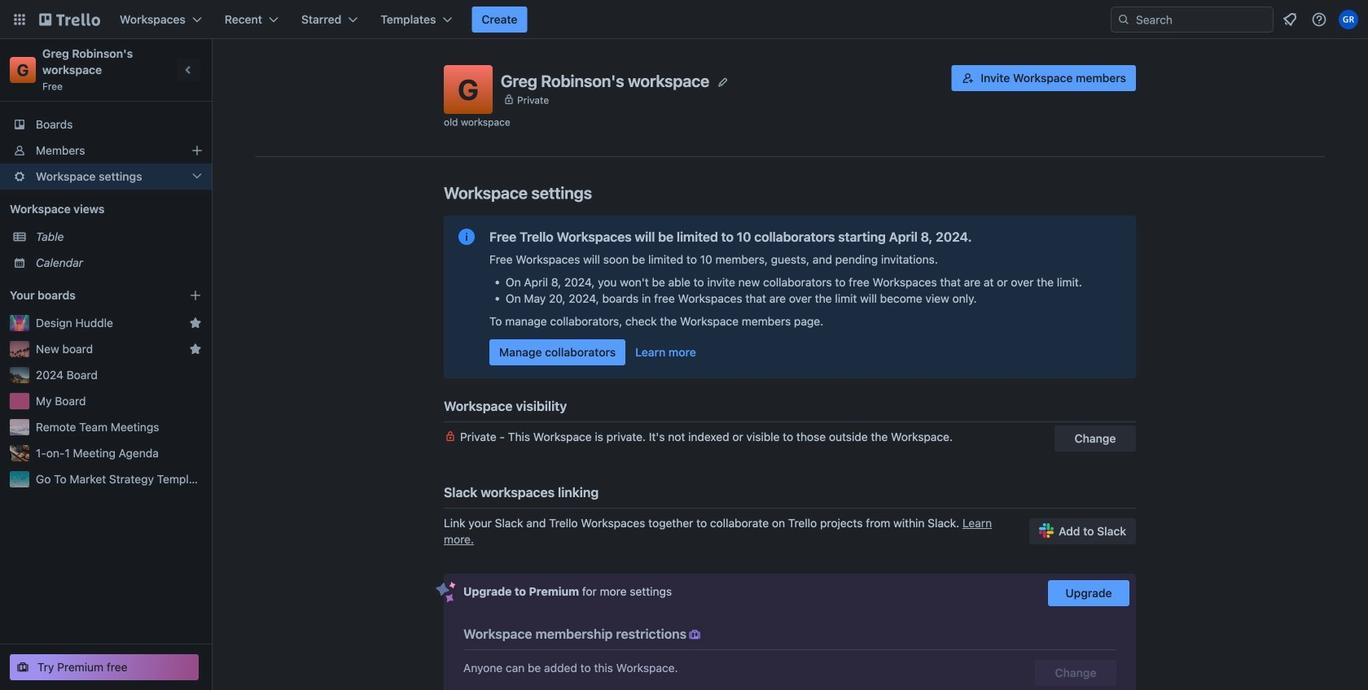 Task type: vqa. For each thing, say whether or not it's contained in the screenshot.
Board
no



Task type: describe. For each thing, give the bounding box(es) containing it.
your boards with 7 items element
[[10, 286, 165, 306]]

search image
[[1118, 13, 1131, 26]]

1 starred icon image from the top
[[189, 317, 202, 330]]

greg robinson (gregrobinson96) image
[[1340, 10, 1359, 29]]

workspace navigation collapse icon image
[[178, 59, 200, 81]]

0 notifications image
[[1281, 10, 1301, 29]]



Task type: locate. For each thing, give the bounding box(es) containing it.
add board image
[[189, 289, 202, 302]]

back to home image
[[39, 7, 100, 33]]

1 vertical spatial starred icon image
[[189, 343, 202, 356]]

Search field
[[1111, 7, 1274, 33]]

primary element
[[0, 0, 1369, 39]]

starred icon image
[[189, 317, 202, 330], [189, 343, 202, 356]]

sparkle image
[[436, 583, 456, 604]]

2 starred icon image from the top
[[189, 343, 202, 356]]

open information menu image
[[1312, 11, 1328, 28]]

0 vertical spatial starred icon image
[[189, 317, 202, 330]]

sm image
[[687, 627, 703, 644]]



